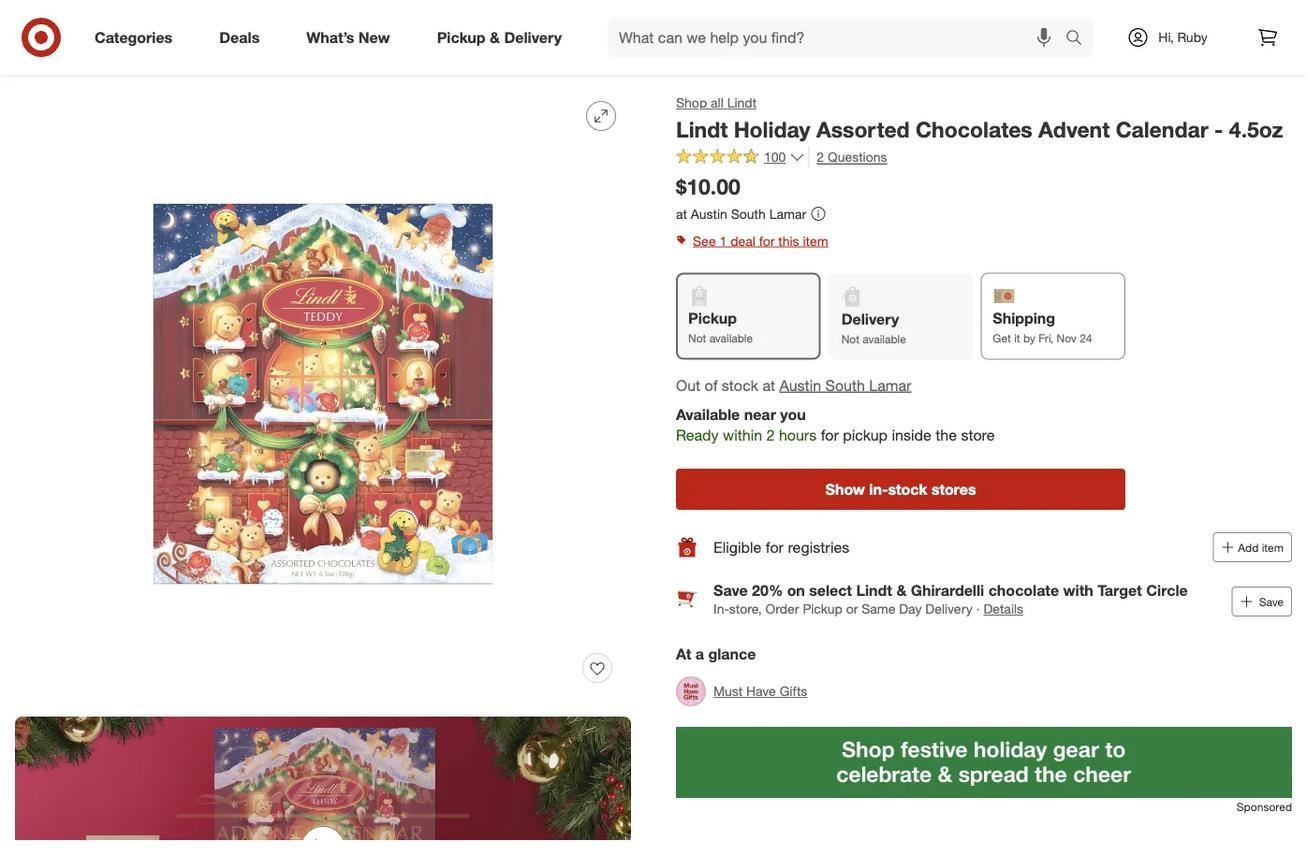 Task type: locate. For each thing, give the bounding box(es) containing it.
hours
[[779, 427, 817, 445]]

for right eligible
[[766, 538, 784, 557]]

save
[[713, 581, 748, 600], [1259, 595, 1284, 609]]

stock right of
[[722, 376, 758, 395]]

you
[[780, 405, 806, 423]]

1 horizontal spatial available
[[863, 332, 906, 346]]

1 vertical spatial lindt
[[676, 116, 728, 142]]

lindt
[[727, 95, 757, 111], [676, 116, 728, 142], [856, 581, 892, 600]]

deals link
[[203, 17, 283, 58]]

calendar
[[1116, 116, 1208, 142]]

at down $10.00
[[676, 205, 687, 222]]

lindt right all
[[727, 95, 757, 111]]

must have gifts
[[713, 683, 807, 700]]

for inside available near you ready within 2 hours for pickup inside the store
[[821, 427, 839, 445]]

1 horizontal spatial austin
[[779, 376, 821, 395]]

1 vertical spatial for
[[821, 427, 839, 445]]

have
[[746, 683, 776, 700]]

target right with
[[1098, 581, 1142, 600]]

1 horizontal spatial 2
[[817, 149, 824, 165]]

save 20% on select lindt & ghirardelli chocolate with target circle in-store, order pickup or same day delivery ∙ details
[[713, 581, 1188, 617]]

0 horizontal spatial stock
[[722, 376, 758, 395]]

1 vertical spatial 2
[[766, 427, 775, 445]]

2 vertical spatial delivery
[[925, 601, 973, 617]]

1 horizontal spatial save
[[1259, 595, 1284, 609]]

stock left stores at the right bottom of the page
[[888, 480, 927, 499]]

search
[[1057, 30, 1102, 48]]

it
[[1014, 331, 1020, 345]]

1 horizontal spatial delivery
[[841, 310, 899, 328]]

2 down near
[[766, 427, 775, 445]]

1 vertical spatial delivery
[[841, 310, 899, 328]]

what's new
[[306, 28, 390, 46]]

target inside save 20% on select lindt & ghirardelli chocolate with target circle in-store, order pickup or same day delivery ∙ details
[[1098, 581, 1142, 600]]

item
[[803, 232, 828, 249], [1262, 541, 1284, 555]]

1 vertical spatial pickup
[[688, 309, 737, 327]]

0 horizontal spatial item
[[803, 232, 828, 249]]

item right add
[[1262, 541, 1284, 555]]

gifts
[[780, 683, 807, 700]]

available
[[709, 331, 753, 345], [863, 332, 906, 346]]

what's
[[306, 28, 354, 46]]

2 horizontal spatial pickup
[[803, 601, 842, 617]]

available inside pickup not available
[[709, 331, 753, 345]]

not for delivery
[[841, 332, 859, 346]]

the
[[936, 427, 957, 445]]

shop
[[110, 50, 141, 66], [676, 95, 707, 111]]

1 vertical spatial advertisement region
[[676, 727, 1292, 799]]

0 vertical spatial lamar
[[769, 205, 806, 222]]

1 horizontal spatial not
[[841, 332, 859, 346]]

1 vertical spatial stock
[[888, 480, 927, 499]]

1 vertical spatial target
[[1098, 581, 1142, 600]]

target left /
[[15, 50, 51, 66]]

0 horizontal spatial 2
[[766, 427, 775, 445]]

not inside delivery not available
[[841, 332, 859, 346]]

categories
[[95, 28, 172, 46]]

& inside save 20% on select lindt & ghirardelli chocolate with target circle in-store, order pickup or same day delivery ∙ details
[[896, 581, 907, 600]]

see 1 deal for this item
[[693, 232, 828, 249]]

for right hours
[[821, 427, 839, 445]]

0 horizontal spatial target
[[15, 50, 51, 66]]

show
[[825, 480, 865, 499]]

must have gifts button
[[676, 671, 807, 712]]

holiday right /
[[63, 50, 107, 66]]

lindt up 'same'
[[856, 581, 892, 600]]

out
[[676, 376, 700, 395]]

available up austin south lamar "button"
[[863, 332, 906, 346]]

0 horizontal spatial delivery
[[504, 28, 562, 46]]

0 horizontal spatial &
[[490, 28, 500, 46]]

for
[[759, 232, 775, 249], [821, 427, 839, 445], [766, 538, 784, 557]]

shop left all
[[676, 95, 707, 111]]

1 vertical spatial at
[[763, 376, 775, 395]]

pickup down select
[[803, 601, 842, 617]]

available
[[676, 405, 740, 423]]

1 horizontal spatial stock
[[888, 480, 927, 499]]

0 vertical spatial stock
[[722, 376, 758, 395]]

save down add item
[[1259, 595, 1284, 609]]

pickup for &
[[437, 28, 486, 46]]

deal
[[730, 232, 755, 249]]

chocolates
[[916, 116, 1032, 142]]

1 vertical spatial item
[[1262, 541, 1284, 555]]

2 vertical spatial lindt
[[856, 581, 892, 600]]

add
[[1238, 541, 1259, 555]]

for left the this
[[759, 232, 775, 249]]

1 horizontal spatial &
[[896, 581, 907, 600]]

store,
[[729, 601, 762, 617]]

1 vertical spatial shop
[[676, 95, 707, 111]]

1 horizontal spatial shop
[[676, 95, 707, 111]]

1 horizontal spatial holiday
[[734, 116, 810, 142]]

lamar
[[769, 205, 806, 222], [869, 376, 911, 395]]

holiday up 100
[[734, 116, 810, 142]]

not
[[688, 331, 706, 345], [841, 332, 859, 346]]

all
[[711, 95, 724, 111]]

0 vertical spatial south
[[731, 205, 766, 222]]

1 vertical spatial &
[[896, 581, 907, 600]]

at up near
[[763, 376, 775, 395]]

0 vertical spatial target
[[15, 50, 51, 66]]

south up deal on the right of the page
[[731, 205, 766, 222]]

1 horizontal spatial item
[[1262, 541, 1284, 555]]

0 vertical spatial austin
[[691, 205, 727, 222]]

holiday
[[63, 50, 107, 66], [734, 116, 810, 142]]

lamar up inside
[[869, 376, 911, 395]]

0 vertical spatial lindt
[[727, 95, 757, 111]]

0 horizontal spatial available
[[709, 331, 753, 345]]

pickup inside pickup not available
[[688, 309, 737, 327]]

advertisement region
[[0, 0, 1307, 30], [676, 727, 1292, 799]]

2 inside available near you ready within 2 hours for pickup inside the store
[[766, 427, 775, 445]]

0 horizontal spatial save
[[713, 581, 748, 600]]

lamar up the this
[[769, 205, 806, 222]]

1 horizontal spatial lamar
[[869, 376, 911, 395]]

pickup right new on the left
[[437, 28, 486, 46]]

1 horizontal spatial pickup
[[688, 309, 737, 327]]

delivery
[[504, 28, 562, 46], [841, 310, 899, 328], [925, 601, 973, 617]]

south up available near you ready within 2 hours for pickup inside the store
[[825, 376, 865, 395]]

2 left questions
[[817, 149, 824, 165]]

details button
[[983, 600, 1023, 619]]

austin
[[691, 205, 727, 222], [779, 376, 821, 395]]

ghirardelli
[[911, 581, 984, 600]]

target / holiday shop
[[15, 50, 141, 66]]

24
[[1080, 331, 1092, 345]]

0 horizontal spatial at
[[676, 205, 687, 222]]

what's new link
[[290, 17, 414, 58]]

0 vertical spatial holiday
[[63, 50, 107, 66]]

eligible for registries
[[713, 538, 849, 557]]

stores
[[932, 480, 976, 499]]

holiday inside shop all lindt lindt holiday assorted chocolates advent calendar - 4.5oz
[[734, 116, 810, 142]]

&
[[490, 28, 500, 46], [896, 581, 907, 600]]

sponsored
[[1237, 800, 1292, 814]]

nov
[[1057, 331, 1077, 345]]

by
[[1023, 331, 1035, 345]]

pickup
[[843, 427, 888, 445]]

see
[[693, 232, 716, 249]]

on
[[787, 581, 805, 600]]

1 horizontal spatial target
[[1098, 581, 1142, 600]]

stock inside show in-stock stores button
[[888, 480, 927, 499]]

not up austin south lamar "button"
[[841, 332, 859, 346]]

0 horizontal spatial pickup
[[437, 28, 486, 46]]

0 horizontal spatial shop
[[110, 50, 141, 66]]

target
[[15, 50, 51, 66], [1098, 581, 1142, 600]]

store
[[961, 427, 995, 445]]

0 horizontal spatial not
[[688, 331, 706, 345]]

not inside pickup not available
[[688, 331, 706, 345]]

0 vertical spatial delivery
[[504, 28, 562, 46]]

pickup
[[437, 28, 486, 46], [688, 309, 737, 327], [803, 601, 842, 617]]

0 vertical spatial 2
[[817, 149, 824, 165]]

save up in-
[[713, 581, 748, 600]]

4.5oz
[[1229, 116, 1283, 142]]

0 horizontal spatial south
[[731, 205, 766, 222]]

2 vertical spatial pickup
[[803, 601, 842, 617]]

pickup & delivery
[[437, 28, 562, 46]]

austin up you
[[779, 376, 821, 395]]

save inside save 20% on select lindt & ghirardelli chocolate with target circle in-store, order pickup or same day delivery ∙ details
[[713, 581, 748, 600]]

0 vertical spatial at
[[676, 205, 687, 222]]

available inside delivery not available
[[863, 332, 906, 346]]

save inside save button
[[1259, 595, 1284, 609]]

not up out
[[688, 331, 706, 345]]

same
[[862, 601, 896, 617]]

assorted
[[816, 116, 910, 142]]

1 vertical spatial south
[[825, 376, 865, 395]]

shop all lindt lindt holiday assorted chocolates advent calendar - 4.5oz
[[676, 95, 1283, 142]]

circle
[[1146, 581, 1188, 600]]

0 vertical spatial item
[[803, 232, 828, 249]]

0 vertical spatial advertisement region
[[0, 0, 1307, 30]]

pickup up of
[[688, 309, 737, 327]]

available up of
[[709, 331, 753, 345]]

item right the this
[[803, 232, 828, 249]]

in-
[[713, 601, 729, 617]]

1 vertical spatial holiday
[[734, 116, 810, 142]]

or
[[846, 601, 858, 617]]

austin down $10.00
[[691, 205, 727, 222]]

0 horizontal spatial lamar
[[769, 205, 806, 222]]

lindt down all
[[676, 116, 728, 142]]

2 horizontal spatial delivery
[[925, 601, 973, 617]]

0 vertical spatial pickup
[[437, 28, 486, 46]]

shop down categories
[[110, 50, 141, 66]]

0 horizontal spatial holiday
[[63, 50, 107, 66]]



Task type: describe. For each thing, give the bounding box(es) containing it.
categories link
[[79, 17, 196, 58]]

not for pickup
[[688, 331, 706, 345]]

questions
[[828, 149, 887, 165]]

$10.00
[[676, 174, 740, 200]]

2 inside 2 questions link
[[817, 149, 824, 165]]

item inside see 1 deal for this item link
[[803, 232, 828, 249]]

at austin south lamar
[[676, 205, 806, 222]]

2 questions link
[[808, 147, 887, 168]]

inside
[[892, 427, 931, 445]]

available near you ready within 2 hours for pickup inside the store
[[676, 405, 995, 445]]

1 horizontal spatial at
[[763, 376, 775, 395]]

must
[[713, 683, 743, 700]]

0 vertical spatial shop
[[110, 50, 141, 66]]

day
[[899, 601, 922, 617]]

austin south lamar button
[[779, 375, 911, 396]]

a
[[695, 645, 704, 663]]

of
[[705, 376, 718, 395]]

stock for of
[[722, 376, 758, 395]]

save button
[[1232, 587, 1292, 617]]

with
[[1063, 581, 1093, 600]]

lindt holiday assorted chocolates advent calendar - 4.5oz, 1 of 7 image
[[15, 86, 631, 702]]

∙
[[976, 601, 980, 617]]

-
[[1214, 116, 1223, 142]]

100
[[764, 149, 786, 165]]

this
[[778, 232, 799, 249]]

stock for in-
[[888, 480, 927, 499]]

pickup & delivery link
[[421, 17, 585, 58]]

available for delivery
[[863, 332, 906, 346]]

pickup for not
[[688, 309, 737, 327]]

add item button
[[1213, 533, 1292, 563]]

glance
[[708, 645, 756, 663]]

100 link
[[676, 147, 805, 170]]

2 vertical spatial for
[[766, 538, 784, 557]]

1 vertical spatial austin
[[779, 376, 821, 395]]

details
[[983, 601, 1023, 617]]

1
[[719, 232, 727, 249]]

show in-stock stores
[[825, 480, 976, 499]]

0 horizontal spatial austin
[[691, 205, 727, 222]]

0 vertical spatial for
[[759, 232, 775, 249]]

lindt inside save 20% on select lindt & ghirardelli chocolate with target circle in-store, order pickup or same day delivery ∙ details
[[856, 581, 892, 600]]

hi, ruby
[[1158, 29, 1207, 45]]

shop inside shop all lindt lindt holiday assorted chocolates advent calendar - 4.5oz
[[676, 95, 707, 111]]

save for save
[[1259, 595, 1284, 609]]

item inside the add item button
[[1262, 541, 1284, 555]]

order
[[765, 601, 799, 617]]

eligible
[[713, 538, 762, 557]]

2 questions
[[817, 149, 887, 165]]

image gallery element
[[15, 86, 631, 842]]

ready
[[676, 427, 719, 445]]

save for save 20% on select lindt & ghirardelli chocolate with target circle in-store, order pickup or same day delivery ∙ details
[[713, 581, 748, 600]]

20%
[[752, 581, 783, 600]]

1 vertical spatial lamar
[[869, 376, 911, 395]]

shipping get it by fri, nov 24
[[993, 309, 1092, 345]]

at a glance
[[676, 645, 756, 663]]

within
[[723, 427, 762, 445]]

ruby
[[1177, 29, 1207, 45]]

chocolate
[[988, 581, 1059, 600]]

select
[[809, 581, 852, 600]]

in-
[[869, 480, 888, 499]]

target link
[[15, 50, 51, 66]]

registries
[[788, 538, 849, 557]]

What can we help you find? suggestions appear below search field
[[608, 17, 1070, 58]]

fri,
[[1038, 331, 1053, 345]]

at
[[676, 645, 691, 663]]

0 vertical spatial &
[[490, 28, 500, 46]]

shipping
[[993, 309, 1055, 327]]

pickup inside save 20% on select lindt & ghirardelli chocolate with target circle in-store, order pickup or same day delivery ∙ details
[[803, 601, 842, 617]]

delivery inside save 20% on select lindt & ghirardelli chocolate with target circle in-store, order pickup or same day delivery ∙ details
[[925, 601, 973, 617]]

delivery inside delivery not available
[[841, 310, 899, 328]]

delivery not available
[[841, 310, 906, 346]]

add item
[[1238, 541, 1284, 555]]

get
[[993, 331, 1011, 345]]

hi,
[[1158, 29, 1174, 45]]

deals
[[219, 28, 260, 46]]

available for pickup
[[709, 331, 753, 345]]

new
[[358, 28, 390, 46]]

near
[[744, 405, 776, 423]]

/
[[55, 50, 59, 66]]

pickup not available
[[688, 309, 753, 345]]

holiday shop link
[[63, 50, 141, 66]]

out of stock at austin south lamar
[[676, 376, 911, 395]]

show in-stock stores button
[[676, 469, 1125, 510]]

1 horizontal spatial south
[[825, 376, 865, 395]]

search button
[[1057, 17, 1102, 62]]

advent
[[1038, 116, 1110, 142]]



Task type: vqa. For each thing, say whether or not it's contained in the screenshot.
pickup & delivery at top
yes



